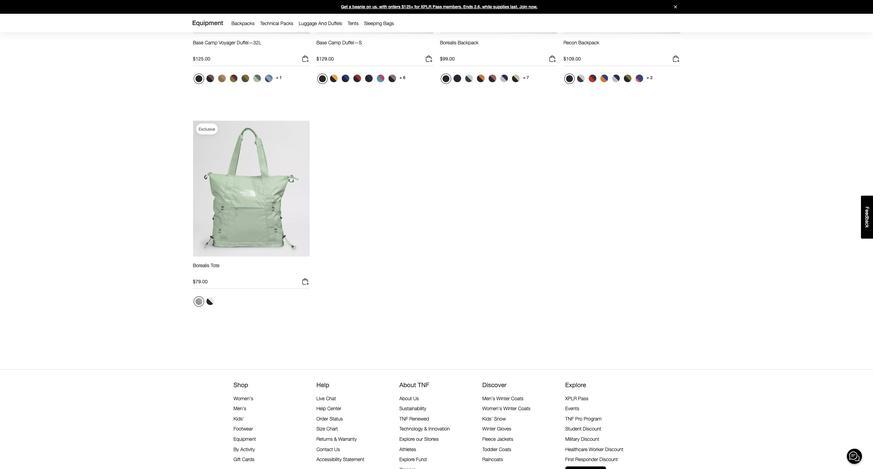 Task type: vqa. For each thing, say whether or not it's contained in the screenshot.
Women's Trail Lite 50 Backpack image
no



Task type: locate. For each thing, give the bounding box(es) containing it.
1 tnf black/tnf white radio from the left
[[194, 74, 204, 84]]

base inside button
[[193, 39, 203, 45]]

coats down jackets at bottom
[[499, 447, 511, 453]]

1 help from the top
[[317, 382, 329, 389]]

program
[[584, 416, 602, 422]]

us,
[[372, 4, 378, 9]]

Mr. Pink/Apres Blue radio
[[375, 73, 386, 84]]

2 tnf black/tnf white radio from the left
[[317, 74, 328, 84]]

2 summit navy/dusty periwinkle image from the left
[[612, 75, 620, 82]]

tin grey dark heather/asphalt grey/tnf black image
[[465, 75, 473, 82], [577, 75, 585, 82]]

tnf green/tnf purple/radiant orange image
[[636, 75, 643, 82]]

luggage and duffels
[[299, 20, 342, 26]]

0 vertical spatial a
[[349, 4, 351, 9]]

kids' down men's link
[[234, 416, 244, 422]]

kids' snow link
[[482, 416, 506, 422]]

equipment link
[[234, 436, 256, 442]]

1 vertical spatial explore
[[400, 436, 415, 442]]

$choose color$ option group for $109.00
[[564, 73, 646, 87]]

help up live
[[317, 382, 329, 389]]

0 horizontal spatial equipment
[[192, 19, 223, 27]]

women's
[[234, 396, 253, 402], [482, 406, 502, 412]]

0 horizontal spatial tin grey dark heather/asphalt grey/tnf black radio
[[464, 73, 475, 84]]

footwear
[[234, 426, 253, 432]]

TNF Navy/TNF Black radio
[[452, 73, 463, 84], [564, 74, 575, 84]]

Summit Navy/TNF Black radio
[[363, 73, 374, 84]]

borealis left tote
[[193, 263, 209, 268]]

coats for women's winter coats
[[518, 406, 531, 412]]

summit navy/dusty periwinkle image inside summit navy/dusty periwinkle option
[[500, 75, 508, 82]]

1 vertical spatial about
[[400, 396, 412, 402]]

tnf black/tnf white image left wild ginger/tnf black option
[[195, 75, 202, 82]]

healthcare worker discount
[[565, 447, 624, 453]]

0 horizontal spatial men's
[[234, 406, 246, 412]]

1 horizontal spatial us
[[413, 396, 419, 402]]

women's for "women's" link
[[234, 396, 253, 402]]

discount
[[583, 426, 601, 432], [581, 436, 599, 442], [605, 447, 624, 453], [600, 457, 618, 463]]

Summit Navy/Dusty Periwinkle radio
[[499, 73, 510, 84]]

stories
[[424, 436, 439, 442]]

1 horizontal spatial base
[[317, 39, 327, 45]]

2 tnf black/tnf white image from the left
[[319, 75, 326, 82]]

e up d
[[865, 210, 870, 212]]

1 backpack from the left
[[458, 39, 479, 45]]

tnf navy/tnf black radio down "$109.00"
[[564, 74, 575, 84]]

0 horizontal spatial tnf black/tnf white image
[[195, 75, 202, 82]]

women's winter coats
[[482, 406, 531, 412]]

1 summit navy/dusty periwinkle image from the left
[[500, 75, 508, 82]]

TNF Red/TNF Black radio
[[352, 73, 363, 84]]

0 horizontal spatial camp
[[205, 39, 218, 45]]

accessibility statement
[[317, 457, 364, 463]]

TNF Black/TNF White radio
[[194, 74, 204, 84], [317, 74, 328, 84]]

tnf navy/tnf black image
[[566, 75, 573, 82]]

tnf renewed
[[400, 416, 429, 422]]

0 horizontal spatial tnf navy/tnf black radio
[[452, 73, 463, 84]]

sulphur moss/new taupe green image
[[241, 75, 249, 82]]

xplr pass link
[[565, 396, 589, 402]]

summit navy/tnf black image
[[365, 75, 373, 82]]

e up b
[[865, 212, 870, 215]]

coats for men's winter coats
[[511, 396, 524, 402]]

misty sage dark heather/meld grey image
[[195, 298, 202, 305]]

1 vertical spatial pass
[[578, 396, 589, 402]]

help for help
[[317, 382, 329, 389]]

innovation
[[429, 426, 450, 432]]

2 vertical spatial winter
[[482, 426, 496, 432]]

backpack inside button
[[458, 39, 479, 45]]

0 horizontal spatial kids'
[[234, 416, 244, 422]]

0 vertical spatial equipment
[[192, 19, 223, 27]]

& for technology
[[424, 426, 427, 432]]

xplr
[[421, 4, 432, 9], [565, 396, 577, 402]]

1 vertical spatial equipment
[[234, 436, 256, 442]]

statement
[[343, 457, 364, 463]]

0 horizontal spatial summit navy/dusty periwinkle image
[[500, 75, 508, 82]]

accessibility
[[317, 457, 342, 463]]

tnf for about tnf
[[400, 416, 408, 422]]

1 tnf black/tnf white image from the left
[[195, 75, 202, 82]]

activity
[[240, 447, 255, 453]]

d
[[865, 215, 870, 218]]

$125.00 button
[[193, 55, 310, 66]]

1 about from the top
[[400, 382, 416, 389]]

0 vertical spatial help
[[317, 382, 329, 389]]

winter up fleece
[[482, 426, 496, 432]]

raincoats
[[482, 457, 503, 463]]

0 horizontal spatial tnf black/tnf white radio
[[194, 74, 204, 84]]

4 + from the left
[[647, 75, 649, 80]]

+ for base camp duffel—s
[[400, 75, 402, 80]]

0 vertical spatial borealis
[[440, 39, 457, 45]]

tin grey dark heather/asphalt grey/tnf black radio left the mandarin/tnf black radio
[[464, 73, 475, 84]]

0 vertical spatial us
[[413, 396, 419, 402]]

fawn grey/tnf black image
[[388, 75, 396, 82]]

0 vertical spatial explore
[[565, 382, 586, 389]]

2 backpack from the left
[[579, 39, 599, 45]]

1 horizontal spatial tnf black/tnf white image
[[319, 75, 326, 82]]

0 horizontal spatial base
[[193, 39, 203, 45]]

1 horizontal spatial women's
[[482, 406, 502, 412]]

pass
[[433, 4, 442, 9], [578, 396, 589, 402]]

1 horizontal spatial tin grey dark heather/asphalt grey/tnf black radio
[[575, 73, 586, 84]]

athletes
[[400, 447, 416, 453]]

2 vertical spatial explore
[[400, 457, 415, 463]]

renewed
[[410, 416, 429, 422]]

tnf navy/tnf black radio right tnf black/tnf black icon
[[452, 73, 463, 84]]

1 vertical spatial us
[[334, 447, 340, 453]]

+ left 6
[[400, 75, 402, 80]]

us for about us
[[413, 396, 419, 402]]

Tin Grey Dark Heather/Asphalt Grey/TNF Black radio
[[464, 73, 475, 84], [575, 73, 586, 84]]

$125+
[[402, 4, 413, 9]]

base for base camp voyager duffel—32l
[[193, 39, 203, 45]]

equipment up the by activity
[[234, 436, 256, 442]]

1 vertical spatial men's
[[234, 406, 246, 412]]

size chart
[[317, 426, 338, 432]]

tnf navy/tnf black image
[[454, 75, 461, 82]]

summit navy/dusty periwinkle image right tnf blue/mandarin radio
[[612, 75, 620, 82]]

borealis up $99.00
[[440, 39, 457, 45]]

explore for explore fund
[[400, 457, 415, 463]]

backpack inside button
[[579, 39, 599, 45]]

2 help from the top
[[317, 406, 326, 412]]

tin grey dark heather/asphalt grey/tnf black radio right tnf navy/tnf black icon
[[575, 73, 586, 84]]

base up $125.00
[[193, 39, 203, 45]]

explore for explore
[[565, 382, 586, 389]]

1 horizontal spatial men's
[[482, 396, 495, 402]]

tnf black/tnf white image for $129.00
[[319, 75, 326, 82]]

tnf black/tnf white radio left the summit gold/tnf black image
[[317, 74, 328, 84]]

responder
[[576, 457, 598, 463]]

1 + from the left
[[276, 75, 279, 80]]

borealis tote
[[193, 263, 219, 268]]

winter for women's
[[504, 406, 517, 412]]

on
[[366, 4, 371, 9]]

2 vertical spatial coats
[[499, 447, 511, 453]]

coats
[[511, 396, 524, 402], [518, 406, 531, 412], [499, 447, 511, 453]]

a right get
[[349, 4, 351, 9]]

0 vertical spatial &
[[424, 426, 427, 432]]

1 vertical spatial xplr
[[565, 396, 577, 402]]

camp left "duffel—s"
[[328, 39, 341, 45]]

by activity
[[234, 447, 255, 453]]

3 + from the left
[[523, 75, 526, 80]]

us down returns & warranty
[[334, 447, 340, 453]]

1 vertical spatial women's
[[482, 406, 502, 412]]

+ 6
[[400, 75, 406, 80]]

1 vertical spatial &
[[334, 436, 337, 442]]

backpack for recon backpack
[[579, 39, 599, 45]]

explore up the xplr pass link
[[565, 382, 586, 389]]

order status
[[317, 416, 343, 422]]

0 vertical spatial winter
[[497, 396, 510, 402]]

members.
[[443, 4, 462, 9]]

summit navy/dusty periwinkle image right rose quartz/tnf black "image"
[[500, 75, 508, 82]]

explore down athletes link
[[400, 457, 415, 463]]

$choose color$ option group for $129.00
[[317, 73, 398, 87]]

tnf black/tnf white radio for $129.00
[[317, 74, 328, 84]]

recon backpack button
[[564, 39, 599, 52]]

snow
[[494, 416, 506, 422]]

camp inside base camp voyager duffel—32l button
[[205, 39, 218, 45]]

+ left 2
[[647, 75, 649, 80]]

$129.00
[[317, 56, 334, 62]]

Gardenia White/TNF Black radio
[[205, 296, 216, 307]]

returns & warranty link
[[317, 436, 357, 442]]

1 base from the left
[[193, 39, 203, 45]]

gloves
[[497, 426, 511, 432]]

tnf up 'technology'
[[400, 416, 408, 422]]

1 horizontal spatial backpack
[[579, 39, 599, 45]]

2 kids' from the left
[[482, 416, 493, 422]]

+ 2
[[647, 75, 653, 80]]

size
[[317, 426, 325, 432]]

coats down men's winter coats
[[518, 406, 531, 412]]

base up $129.00
[[317, 39, 327, 45]]

+ 2 button
[[646, 73, 654, 83]]

rose quartz/tnf black image
[[489, 75, 496, 82]]

healthcare worker discount link
[[565, 447, 624, 453]]

1 vertical spatial help
[[317, 406, 326, 412]]

tents
[[348, 20, 359, 26]]

0 vertical spatial women's
[[234, 396, 253, 402]]

a inside button
[[865, 220, 870, 223]]

1 horizontal spatial tin grey dark heather/asphalt grey/tnf black image
[[577, 75, 585, 82]]

women's link
[[234, 396, 253, 402]]

borealis inside button
[[193, 263, 209, 268]]

summit gold/tnf black image
[[330, 75, 338, 82]]

student discount link
[[565, 426, 601, 432]]

men's up kids' link
[[234, 406, 246, 412]]

1 kids' from the left
[[234, 416, 244, 422]]

Fawn Grey/TNF Black radio
[[387, 73, 398, 84]]

1 vertical spatial coats
[[518, 406, 531, 412]]

base inside button
[[317, 39, 327, 45]]

backpack
[[458, 39, 479, 45], [579, 39, 599, 45]]

women's for women's winter coats
[[482, 406, 502, 412]]

backpacks button
[[229, 19, 257, 28]]

exclusive
[[199, 127, 215, 132]]

0 horizontal spatial a
[[349, 4, 351, 9]]

camp left voyager
[[205, 39, 218, 45]]

summit navy/dusty periwinkle image for summit navy/dusty periwinkle radio
[[612, 75, 620, 82]]

us up sustainability link
[[413, 396, 419, 402]]

$choose color$ option group
[[193, 73, 275, 87], [317, 73, 398, 87], [440, 73, 522, 87], [564, 73, 646, 87], [193, 296, 216, 310]]

0 horizontal spatial tnf
[[400, 416, 408, 422]]

0 horizontal spatial tin grey dark heather/asphalt grey/tnf black image
[[465, 75, 473, 82]]

+ inside button
[[400, 75, 402, 80]]

f e e d b a c k
[[865, 207, 870, 228]]

Gravel/TNF Black radio
[[510, 73, 521, 84]]

equipment up base camp voyager duffel—32l
[[192, 19, 223, 27]]

summit navy/dusty periwinkle image inside summit navy/dusty periwinkle radio
[[612, 75, 620, 82]]

0 vertical spatial pass
[[433, 4, 442, 9]]

men's down discover
[[482, 396, 495, 402]]

first responder discount
[[565, 457, 618, 463]]

1 vertical spatial borealis
[[193, 263, 209, 268]]

coats up women's winter coats
[[511, 396, 524, 402]]

packs
[[281, 20, 293, 26]]

1 horizontal spatial tnf black/tnf white radio
[[317, 74, 328, 84]]

tnf black/tnf white radio for $125.00
[[194, 74, 204, 84]]

military discount
[[565, 436, 599, 442]]

0 horizontal spatial borealis
[[193, 263, 209, 268]]

help for help center
[[317, 406, 326, 412]]

2 + from the left
[[400, 75, 402, 80]]

0 vertical spatial about
[[400, 382, 416, 389]]

us for contact us
[[334, 447, 340, 453]]

1 horizontal spatial pass
[[578, 396, 589, 402]]

2 base from the left
[[317, 39, 327, 45]]

technical packs button
[[257, 19, 296, 28]]

1 camp from the left
[[205, 39, 218, 45]]

live chat button
[[317, 396, 336, 402]]

gardenia white/tnf black image
[[206, 298, 214, 305]]

tnf red/tnf black image
[[353, 75, 361, 82]]

+
[[276, 75, 279, 80], [400, 75, 402, 80], [523, 75, 526, 80], [647, 75, 649, 80]]

about up about us link
[[400, 382, 416, 389]]

tnf up about us
[[418, 382, 429, 389]]

us
[[413, 396, 419, 402], [334, 447, 340, 453]]

0 vertical spatial xplr
[[421, 4, 432, 9]]

0 vertical spatial coats
[[511, 396, 524, 402]]

tnf
[[418, 382, 429, 389], [400, 416, 408, 422], [565, 416, 574, 422]]

winter down men's winter coats
[[504, 406, 517, 412]]

1 horizontal spatial a
[[865, 220, 870, 223]]

equipment
[[192, 19, 223, 27], [234, 436, 256, 442]]

tnf black/tnf white image
[[195, 75, 202, 82], [319, 75, 326, 82]]

a up k
[[865, 220, 870, 223]]

1 horizontal spatial borealis
[[440, 39, 457, 45]]

camp
[[205, 39, 218, 45], [328, 39, 341, 45]]

summit navy/dusty periwinkle image
[[500, 75, 508, 82], [612, 75, 620, 82]]

and
[[318, 20, 327, 26]]

xplr right for
[[421, 4, 432, 9]]

1 vertical spatial winter
[[504, 406, 517, 412]]

explore up athletes
[[400, 436, 415, 442]]

0 horizontal spatial women's
[[234, 396, 253, 402]]

2 camp from the left
[[328, 39, 341, 45]]

while
[[482, 4, 492, 9]]

& up stories
[[424, 426, 427, 432]]

pass up "events" link
[[578, 396, 589, 402]]

center
[[327, 406, 341, 412]]

men's link
[[234, 406, 246, 412]]

about up sustainability link
[[400, 396, 412, 402]]

tin grey dark heather/asphalt grey/tnf black image right tnf navy/tnf black icon
[[577, 75, 585, 82]]

supplies
[[493, 4, 509, 9]]

2 about from the top
[[400, 396, 412, 402]]

0 horizontal spatial us
[[334, 447, 340, 453]]

winter up women's winter coats
[[497, 396, 510, 402]]

Almond Butter/Utility Brown radio
[[216, 73, 227, 84]]

about for about tnf
[[400, 382, 416, 389]]

borealis
[[440, 39, 457, 45], [193, 263, 209, 268]]

0 vertical spatial men's
[[482, 396, 495, 402]]

chart
[[327, 426, 338, 432]]

discount down program
[[583, 426, 601, 432]]

toddler
[[482, 447, 498, 453]]

camp inside base camp duffel—s button
[[328, 39, 341, 45]]

borealis backpack
[[440, 39, 479, 45]]

+ inside button
[[523, 75, 526, 80]]

0 horizontal spatial backpack
[[458, 39, 479, 45]]

0 horizontal spatial xplr
[[421, 4, 432, 9]]

duffel—s
[[342, 39, 362, 45]]

close image
[[671, 5, 680, 8]]

+ for borealis backpack
[[523, 75, 526, 80]]

1 vertical spatial a
[[865, 220, 870, 223]]

mandarin/tnf black image
[[477, 75, 485, 82]]

& down chart
[[334, 436, 337, 442]]

xplr up "events" link
[[565, 396, 577, 402]]

women's up men's link
[[234, 396, 253, 402]]

1 horizontal spatial &
[[424, 426, 427, 432]]

borealis inside button
[[440, 39, 457, 45]]

tnf black/tnf white radio left wild ginger/tnf black option
[[194, 74, 204, 84]]

tin grey dark heather/asphalt grey/tnf black image left the mandarin/tnf black radio
[[465, 75, 473, 82]]

0 horizontal spatial &
[[334, 436, 337, 442]]

borealis backpack image
[[440, 0, 557, 34]]

1 horizontal spatial summit navy/dusty periwinkle image
[[612, 75, 620, 82]]

1 horizontal spatial kids'
[[482, 416, 493, 422]]

chat
[[326, 396, 336, 402]]

tnf left 'pro'
[[565, 416, 574, 422]]

+ left 1
[[276, 75, 279, 80]]

pass left "members."
[[433, 4, 442, 9]]

2 horizontal spatial tnf
[[565, 416, 574, 422]]

Indigo Stone/Steel Blue/Shady Blue radio
[[263, 73, 274, 84]]

Sulphur Moss/TNF Black radio
[[622, 73, 633, 84]]

women's up kids' snow link
[[482, 406, 502, 412]]

winter gloves
[[482, 426, 511, 432]]

technology & innovation link
[[400, 426, 450, 432]]

Summit Gold/TNF Black radio
[[328, 73, 339, 84]]

help down live
[[317, 406, 326, 412]]

tnf black/tnf white image left the summit gold/tnf black image
[[319, 75, 326, 82]]

$79.00
[[193, 279, 208, 285]]

kids' left snow
[[482, 416, 493, 422]]

beanie
[[353, 4, 365, 9]]

explore our stories link
[[400, 436, 439, 442]]

men's for men's winter coats
[[482, 396, 495, 402]]

men's for men's link
[[234, 406, 246, 412]]

summit navy/dusty periwinkle image for summit navy/dusty periwinkle option
[[500, 75, 508, 82]]

+ left 7
[[523, 75, 526, 80]]

1 horizontal spatial camp
[[328, 39, 341, 45]]



Task type: describe. For each thing, give the bounding box(es) containing it.
1 horizontal spatial xplr
[[565, 396, 577, 402]]

gravel/tnf black image
[[512, 75, 520, 82]]

+ for base camp voyager duffel—32l
[[276, 75, 279, 80]]

get a beanie on us, with orders $125+ for xplr pass members. ends 2.6, while supplies last. join now. link
[[0, 0, 873, 14]]

base camp duffel—s
[[317, 39, 362, 45]]

tnf blue/mandarin image
[[601, 75, 608, 82]]

returns & warranty
[[317, 436, 357, 442]]

explore for explore our stories
[[400, 436, 415, 442]]

technology & innovation
[[400, 426, 450, 432]]

1 e from the top
[[865, 210, 870, 212]]

1 horizontal spatial tnf navy/tnf black radio
[[564, 74, 575, 84]]

recon backpack
[[564, 39, 599, 45]]

Sulphur Moss/New Taupe Green radio
[[240, 73, 251, 84]]

camp for duffel—s
[[328, 39, 341, 45]]

kids' snow
[[482, 416, 506, 422]]

$99.00 button
[[440, 55, 557, 66]]

TNF Blue/Mandarin radio
[[599, 73, 610, 84]]

borealis for borealis backpack
[[440, 39, 457, 45]]

mr. pink/apres blue image
[[377, 75, 384, 82]]

worker
[[589, 447, 604, 453]]

base for base camp duffel—s
[[317, 39, 327, 45]]

student discount
[[565, 426, 601, 432]]

get
[[341, 4, 348, 9]]

apple store image
[[565, 467, 606, 470]]

military
[[565, 436, 580, 442]]

student
[[565, 426, 582, 432]]

TNF Blue/TNF Black radio
[[340, 73, 351, 84]]

about for about us
[[400, 396, 412, 402]]

2 tin grey dark heather/asphalt grey/tnf black image from the left
[[577, 75, 585, 82]]

coal brown/fiery red image
[[589, 75, 596, 82]]

f
[[865, 207, 870, 210]]

2
[[650, 75, 653, 80]]

backpacks
[[232, 20, 255, 26]]

luggage and duffels button
[[296, 19, 345, 28]]

$choose color$ option group for $99.00
[[440, 73, 522, 87]]

returns
[[317, 436, 333, 442]]

recon backpack image
[[564, 0, 680, 34]]

contact
[[317, 447, 333, 453]]

+ 1 button
[[275, 73, 283, 83]]

1
[[280, 75, 282, 80]]

wild ginger/tnf black image
[[206, 75, 214, 82]]

+ for recon backpack
[[647, 75, 649, 80]]

2.6,
[[474, 4, 481, 9]]

Dark Sage/Misty Sage radio
[[251, 73, 262, 84]]

kids' link
[[234, 416, 244, 422]]

kids' for kids' snow
[[482, 416, 493, 422]]

$choose color$ option group for $125.00
[[193, 73, 275, 87]]

gift cards link
[[234, 457, 254, 463]]

fleece jackets link
[[482, 436, 513, 442]]

dark sage/misty sage image
[[253, 75, 261, 82]]

& for returns
[[334, 436, 337, 442]]

tnf black/tnf black image
[[443, 75, 449, 82]]

sleeping bags
[[364, 20, 394, 26]]

1 horizontal spatial tnf
[[418, 382, 429, 389]]

voyager
[[219, 39, 236, 45]]

join
[[520, 4, 528, 9]]

toddler coats
[[482, 447, 511, 453]]

6
[[403, 75, 406, 80]]

cards
[[242, 457, 254, 463]]

Coal Brown/Fiery Red radio
[[587, 73, 598, 84]]

$109.00
[[564, 56, 581, 62]]

fleece jackets
[[482, 436, 513, 442]]

fund
[[416, 457, 427, 463]]

technical
[[260, 20, 279, 26]]

discount down worker on the right of page
[[600, 457, 618, 463]]

live
[[317, 396, 325, 402]]

almond butter/utility brown image
[[218, 75, 226, 82]]

Boysenberry/Sulphur Moss radio
[[228, 73, 239, 84]]

kids' for kids' link
[[234, 416, 244, 422]]

tnf for explore
[[565, 416, 574, 422]]

base camp voyager duffel—32l image
[[193, 0, 310, 34]]

discount right worker on the right of page
[[605, 447, 624, 453]]

Wild Ginger/TNF Black radio
[[205, 73, 216, 84]]

tents button
[[345, 19, 361, 28]]

TNF Green/TNF Purple/Radiant Orange radio
[[634, 73, 645, 84]]

indigo stone/steel blue/shady blue image
[[265, 75, 272, 82]]

1 horizontal spatial equipment
[[234, 436, 256, 442]]

bags
[[383, 20, 394, 26]]

tnf blue/tnf black image
[[342, 75, 349, 82]]

1 tin grey dark heather/asphalt grey/tnf black image from the left
[[465, 75, 473, 82]]

athletes link
[[400, 447, 416, 453]]

2 tin grey dark heather/asphalt grey/tnf black radio from the left
[[575, 73, 586, 84]]

status
[[330, 416, 343, 422]]

gift
[[234, 457, 241, 463]]

+ 6 button
[[398, 73, 407, 83]]

0 horizontal spatial pass
[[433, 4, 442, 9]]

accessibility statement link
[[317, 457, 364, 463]]

Rose Quartz/TNF Black radio
[[487, 73, 498, 84]]

order status link
[[317, 416, 343, 422]]

tnf renewed link
[[400, 416, 429, 422]]

7
[[527, 75, 529, 80]]

men's winter coats
[[482, 396, 524, 402]]

borealis tote image
[[193, 121, 310, 257]]

Mandarin/TNF Black radio
[[475, 73, 486, 84]]

$129.00 button
[[317, 55, 433, 66]]

events
[[565, 406, 579, 412]]

sulphur moss/tnf black image
[[624, 75, 632, 82]]

1 tin grey dark heather/asphalt grey/tnf black radio from the left
[[464, 73, 475, 84]]

2 e from the top
[[865, 212, 870, 215]]

Summit Navy/Dusty Periwinkle radio
[[611, 73, 622, 84]]

healthcare
[[565, 447, 588, 453]]

discount up healthcare worker discount
[[581, 436, 599, 442]]

discover
[[482, 382, 507, 389]]

camp for voyager
[[205, 39, 218, 45]]

orders
[[388, 4, 401, 9]]

sleeping
[[364, 20, 382, 26]]

tnf pro program link
[[565, 416, 602, 422]]

borealis tote button
[[193, 263, 219, 275]]

men's winter coats link
[[482, 396, 524, 402]]

sleeping bags button
[[361, 19, 397, 28]]

military discount link
[[565, 436, 599, 442]]

base camp duffel—s image
[[317, 0, 433, 34]]

contact us
[[317, 447, 340, 453]]

toddler coats link
[[482, 447, 511, 453]]

first
[[565, 457, 574, 463]]

boysenberry/sulphur moss image
[[230, 75, 237, 82]]

sustainability link
[[400, 406, 426, 412]]

tnf black/tnf white image for $125.00
[[195, 75, 202, 82]]

TNF Black/TNF Black radio
[[441, 74, 451, 84]]

equipment inside main content
[[192, 19, 223, 27]]

help center
[[317, 406, 341, 412]]

winter gloves link
[[482, 426, 511, 432]]

warranty
[[338, 436, 357, 442]]

f e e d b a c k button
[[861, 196, 873, 239]]

help center link
[[317, 406, 341, 412]]

with
[[379, 4, 387, 9]]

Misty Sage Dark Heather/Meld Grey radio
[[194, 297, 204, 307]]

borealis for borealis tote
[[193, 263, 209, 268]]

sustainability
[[400, 406, 426, 412]]

events link
[[565, 406, 579, 412]]

winter for men's
[[497, 396, 510, 402]]

get a beanie on us, with orders $125+ for xplr pass members. ends 2.6, while supplies last. join now.
[[341, 4, 538, 9]]

backpack for borealis backpack
[[458, 39, 479, 45]]

equipment main content
[[0, 0, 873, 370]]

recon
[[564, 39, 577, 45]]

base camp voyager duffel—32l button
[[193, 39, 261, 52]]

fleece
[[482, 436, 496, 442]]



